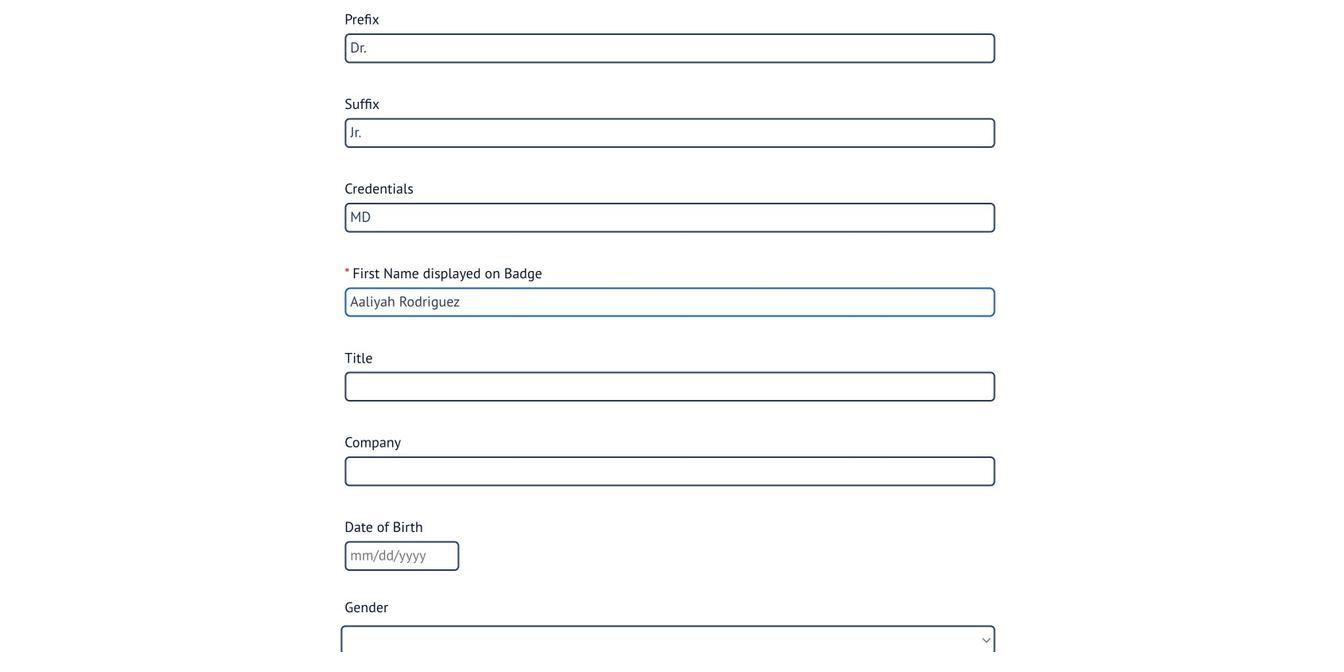 Task type: describe. For each thing, give the bounding box(es) containing it.
First Name displayed on Badge text field
[[345, 287, 996, 317]]

Credentials text field
[[345, 203, 996, 232]]

Company text field
[[345, 457, 996, 486]]

Prefix text field
[[345, 33, 996, 63]]



Task type: vqa. For each thing, say whether or not it's contained in the screenshot.
Sat May 04 1985 Cell
no



Task type: locate. For each thing, give the bounding box(es) containing it.
Suffix text field
[[345, 118, 996, 148]]

mm/dd/yyyy text field
[[345, 541, 459, 571]]

Title text field
[[345, 372, 996, 402]]



